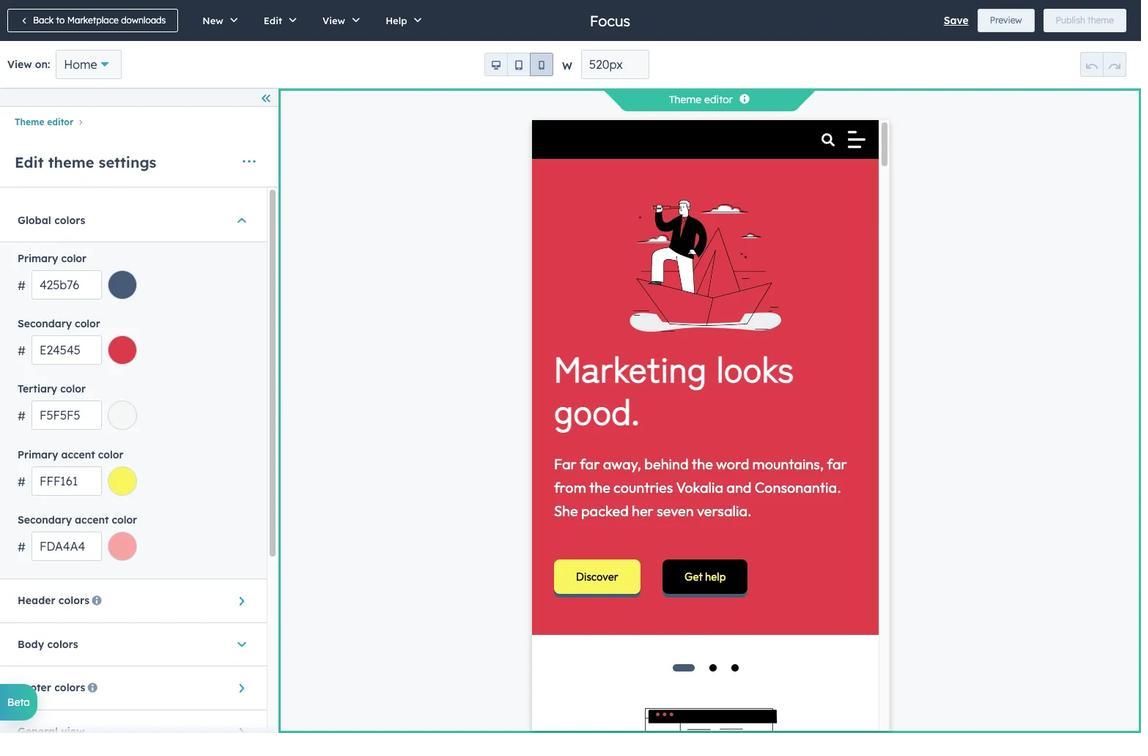 Task type: vqa. For each thing, say whether or not it's contained in the screenshot.
the Notifications dropdown button
no



Task type: describe. For each thing, give the bounding box(es) containing it.
global
[[18, 214, 51, 227]]

0 vertical spatial theme
[[669, 93, 702, 106]]

theme for edit
[[48, 153, 94, 171]]

footer
[[18, 682, 51, 695]]

theme inside navigation
[[15, 117, 44, 128]]

view for view on:
[[7, 58, 32, 71]]

tertiary color
[[18, 383, 86, 396]]

# for primary color
[[18, 278, 26, 293]]

on:
[[35, 58, 50, 71]]

theme editor button
[[15, 117, 73, 128]]

accent for secondary
[[75, 514, 109, 527]]

color for secondary color
[[75, 317, 100, 331]]

# for tertiary color
[[18, 409, 26, 424]]

save button
[[944, 12, 969, 29]]

new
[[203, 15, 223, 26]]

settings
[[99, 153, 156, 171]]

W text field
[[581, 50, 649, 79]]

view button
[[307, 0, 370, 41]]

colors for body colors
[[47, 638, 78, 652]]

secondary for secondary accent color
[[18, 514, 72, 527]]

global colors button
[[18, 200, 249, 242]]

primary accent color
[[18, 448, 123, 461]]

accent for primary
[[61, 448, 95, 461]]

downloads
[[121, 15, 166, 26]]

editor inside theme editor navigation
[[47, 117, 73, 128]]

0 vertical spatial theme editor
[[669, 93, 733, 106]]

edit for edit theme settings
[[15, 153, 44, 171]]

primary for primary accent color
[[18, 448, 58, 461]]

caret image inside "body colors" dropdown button
[[237, 638, 246, 652]]

new button
[[187, 0, 248, 41]]

body
[[18, 638, 44, 652]]

secondary for secondary color
[[18, 317, 72, 331]]

publish theme button
[[1043, 9, 1127, 32]]

# for primary accent color
[[18, 475, 26, 489]]

view on:
[[7, 58, 50, 71]]

beta
[[7, 696, 30, 710]]

colors for global colors
[[54, 214, 85, 227]]

publish theme
[[1056, 15, 1114, 26]]

help
[[386, 15, 407, 26]]

preview button
[[978, 9, 1035, 32]]

secondary accent color
[[18, 514, 137, 527]]



Task type: locate. For each thing, give the bounding box(es) containing it.
edit down theme editor 'button'
[[15, 153, 44, 171]]

secondary down primary accent color
[[18, 514, 72, 527]]

color for primary color
[[61, 252, 86, 265]]

0 vertical spatial accent
[[61, 448, 95, 461]]

colors right the global
[[54, 214, 85, 227]]

footer colors
[[18, 682, 85, 695]]

primary color
[[18, 252, 86, 265]]

0 vertical spatial caret image
[[237, 214, 246, 228]]

caret image inside global colors dropdown button
[[237, 214, 246, 228]]

0 vertical spatial caret image
[[237, 638, 246, 652]]

preview
[[990, 15, 1022, 26]]

colors for footer colors
[[54, 682, 85, 695]]

1 vertical spatial theme
[[15, 117, 44, 128]]

1 horizontal spatial view
[[323, 15, 345, 26]]

global colors
[[18, 214, 85, 227]]

colors right body
[[47, 638, 78, 652]]

1 vertical spatial theme editor
[[15, 117, 73, 128]]

0 horizontal spatial theme
[[48, 153, 94, 171]]

view for view
[[323, 15, 345, 26]]

0 vertical spatial secondary
[[18, 317, 72, 331]]

edit theme settings
[[15, 153, 156, 171]]

2 secondary from the top
[[18, 514, 72, 527]]

1 horizontal spatial theme editor
[[669, 93, 733, 106]]

2 primary from the top
[[18, 448, 58, 461]]

secondary color
[[18, 317, 100, 331]]

back to marketplace downloads button
[[7, 9, 178, 32]]

group
[[1080, 52, 1127, 77], [484, 53, 553, 76]]

primary for primary color
[[18, 252, 58, 265]]

publish
[[1056, 15, 1085, 26]]

# for secondary accent color
[[18, 540, 26, 555]]

2 # from the top
[[18, 344, 26, 358]]

beta button
[[0, 685, 37, 721]]

1 vertical spatial primary
[[18, 448, 58, 461]]

theme editor inside navigation
[[15, 117, 73, 128]]

header
[[18, 595, 55, 608]]

theme right publish
[[1088, 15, 1114, 26]]

theme editor navigation
[[0, 113, 278, 131]]

back to marketplace downloads
[[33, 15, 166, 26]]

secondary
[[18, 317, 72, 331], [18, 514, 72, 527]]

5 # from the top
[[18, 540, 26, 555]]

save
[[944, 14, 969, 27]]

color
[[61, 252, 86, 265], [75, 317, 100, 331], [60, 383, 86, 396], [98, 448, 123, 461], [112, 514, 137, 527]]

primary
[[18, 252, 58, 265], [18, 448, 58, 461]]

theme for publish
[[1088, 15, 1114, 26]]

4 # from the top
[[18, 475, 26, 489]]

1 # from the top
[[18, 278, 26, 293]]

1 vertical spatial accent
[[75, 514, 109, 527]]

0 vertical spatial primary
[[18, 252, 58, 265]]

body colors button
[[18, 624, 249, 666]]

theme down theme editor 'button'
[[48, 153, 94, 171]]

theme
[[669, 93, 702, 106], [15, 117, 44, 128]]

1 vertical spatial caret image
[[235, 597, 249, 606]]

caret image
[[237, 214, 246, 228], [235, 597, 249, 606], [235, 729, 249, 734]]

None text field
[[31, 270, 102, 300], [31, 467, 102, 496], [31, 270, 102, 300], [31, 467, 102, 496]]

1 horizontal spatial theme
[[1088, 15, 1114, 26]]

accent down primary accent color
[[75, 514, 109, 527]]

1 horizontal spatial group
[[1080, 52, 1127, 77]]

edit inside 'button'
[[264, 15, 282, 26]]

0 vertical spatial view
[[323, 15, 345, 26]]

accent
[[61, 448, 95, 461], [75, 514, 109, 527]]

colors
[[54, 214, 85, 227], [59, 595, 89, 608], [47, 638, 78, 652], [54, 682, 85, 695]]

0 vertical spatial editor
[[704, 93, 733, 106]]

#
[[18, 278, 26, 293], [18, 344, 26, 358], [18, 409, 26, 424], [18, 475, 26, 489], [18, 540, 26, 555]]

1 secondary from the top
[[18, 317, 72, 331]]

0 horizontal spatial editor
[[47, 117, 73, 128]]

edit for edit
[[264, 15, 282, 26]]

theme inside button
[[1088, 15, 1114, 26]]

theme editor
[[669, 93, 733, 106], [15, 117, 73, 128]]

back
[[33, 15, 54, 26]]

view right edit 'button'
[[323, 15, 345, 26]]

edit button
[[248, 0, 307, 41]]

edit right new button
[[264, 15, 282, 26]]

2 vertical spatial caret image
[[235, 729, 249, 734]]

1 vertical spatial caret image
[[235, 685, 249, 693]]

accent up secondary accent color
[[61, 448, 95, 461]]

3 # from the top
[[18, 409, 26, 424]]

colors inside "body colors" dropdown button
[[47, 638, 78, 652]]

0 vertical spatial theme
[[1088, 15, 1114, 26]]

1 horizontal spatial edit
[[264, 15, 282, 26]]

theme
[[1088, 15, 1114, 26], [48, 153, 94, 171]]

color for tertiary color
[[60, 383, 86, 396]]

0 horizontal spatial group
[[484, 53, 553, 76]]

# down tertiary on the left bottom
[[18, 409, 26, 424]]

help button
[[370, 0, 432, 41]]

# down primary accent color
[[18, 475, 26, 489]]

w
[[562, 59, 572, 73]]

1 horizontal spatial editor
[[704, 93, 733, 106]]

1 vertical spatial theme
[[48, 153, 94, 171]]

caret image
[[237, 638, 246, 652], [235, 685, 249, 693]]

# up tertiary on the left bottom
[[18, 344, 26, 358]]

1 vertical spatial secondary
[[18, 514, 72, 527]]

0 vertical spatial edit
[[264, 15, 282, 26]]

group left the 'w'
[[484, 53, 553, 76]]

# up the header
[[18, 540, 26, 555]]

to
[[56, 15, 65, 26]]

1 horizontal spatial theme
[[669, 93, 702, 106]]

home button
[[56, 50, 121, 79]]

editor
[[704, 93, 733, 106], [47, 117, 73, 128]]

1 primary from the top
[[18, 252, 58, 265]]

# for secondary color
[[18, 344, 26, 358]]

1 vertical spatial edit
[[15, 153, 44, 171]]

view left on:
[[7, 58, 32, 71]]

0 horizontal spatial edit
[[15, 153, 44, 171]]

header colors
[[18, 595, 89, 608]]

1 vertical spatial view
[[7, 58, 32, 71]]

marketplace
[[67, 15, 119, 26]]

0 horizontal spatial view
[[7, 58, 32, 71]]

None text field
[[31, 336, 102, 365], [31, 401, 102, 430], [31, 532, 102, 561], [31, 336, 102, 365], [31, 401, 102, 430], [31, 532, 102, 561]]

colors right footer
[[54, 682, 85, 695]]

# down primary color
[[18, 278, 26, 293]]

tertiary
[[18, 383, 57, 396]]

body colors
[[18, 638, 78, 652]]

colors for header colors
[[59, 595, 89, 608]]

secondary up tertiary color
[[18, 317, 72, 331]]

focus
[[590, 11, 630, 30]]

colors inside global colors dropdown button
[[54, 214, 85, 227]]

primary down the global
[[18, 252, 58, 265]]

colors right the header
[[59, 595, 89, 608]]

edit
[[264, 15, 282, 26], [15, 153, 44, 171]]

1 vertical spatial editor
[[47, 117, 73, 128]]

home
[[64, 57, 97, 72]]

0 horizontal spatial theme editor
[[15, 117, 73, 128]]

0 horizontal spatial theme
[[15, 117, 44, 128]]

primary down tertiary on the left bottom
[[18, 448, 58, 461]]

view inside button
[[323, 15, 345, 26]]

group down publish theme button
[[1080, 52, 1127, 77]]

view
[[323, 15, 345, 26], [7, 58, 32, 71]]



